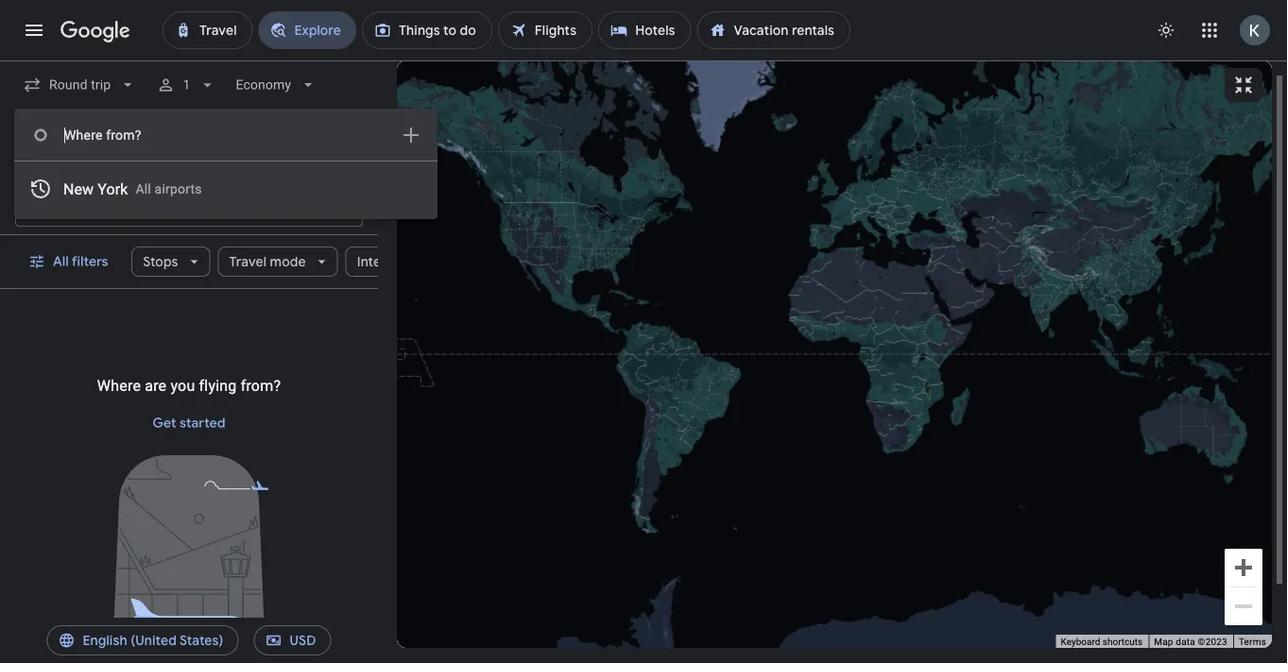 Task type: vqa. For each thing, say whether or not it's contained in the screenshot.
4020 Airport Way S main content
no



Task type: describe. For each thing, give the bounding box(es) containing it.
Where else? text field
[[63, 112, 388, 158]]

new york (all airports), from your search history option
[[14, 166, 438, 212]]

filters form
[[0, 60, 438, 235]]

trip
[[109, 192, 129, 208]]

enter your origin dialog
[[14, 109, 438, 219]]

all inside 'new york all airports'
[[136, 181, 151, 197]]

where are you flying from?
[[97, 377, 281, 395]]

travel mode button
[[217, 239, 338, 284]]

map
[[1154, 637, 1173, 648]]

all filters
[[53, 253, 108, 270]]

(united
[[131, 632, 177, 649]]

all filters button
[[17, 239, 123, 284]]

1 button
[[149, 62, 224, 108]]

1-week trip in the next 6 months button
[[15, 174, 363, 227]]

all inside "button"
[[53, 253, 69, 270]]

the
[[147, 192, 166, 208]]

keyboard
[[1061, 637, 1100, 648]]

main menu image
[[23, 19, 45, 42]]

origin, select multiple airports image
[[400, 124, 422, 146]]

new york all airports
[[63, 180, 202, 198]]

1
[[183, 77, 190, 93]]

usd
[[290, 632, 316, 649]]

months
[[210, 192, 256, 208]]

map data ©2023
[[1154, 637, 1227, 648]]

interests button
[[345, 239, 444, 284]]

new
[[63, 180, 94, 198]]

6
[[199, 192, 206, 208]]

travel mode
[[229, 253, 305, 270]]

terms
[[1239, 637, 1266, 648]]

where for where are you flying from?
[[97, 377, 141, 395]]

english (united states)
[[83, 632, 223, 649]]

york
[[98, 180, 128, 198]]

filters
[[72, 253, 108, 270]]

change appearance image
[[1143, 8, 1189, 53]]

week
[[74, 192, 105, 208]]

you
[[170, 377, 195, 395]]



Task type: locate. For each thing, give the bounding box(es) containing it.
0 horizontal spatial from?
[[106, 127, 141, 143]]

stops
[[142, 253, 178, 270]]

states)
[[179, 632, 223, 649]]

english
[[83, 632, 127, 649]]

where from?
[[64, 127, 141, 143]]

english (united states) button
[[47, 618, 239, 663]]

all
[[136, 181, 151, 197], [53, 253, 69, 270]]

flying
[[199, 377, 237, 395]]

next
[[169, 192, 195, 208]]

get started
[[153, 415, 225, 432]]

are
[[145, 377, 167, 395]]

0 vertical spatial all
[[136, 181, 151, 197]]

from? inside enter your origin dialog
[[106, 127, 141, 143]]

get started button
[[145, 401, 233, 446]]

keyboard shortcuts
[[1061, 637, 1143, 648]]

all right trip
[[136, 181, 151, 197]]

usd button
[[254, 618, 331, 663]]

©2023
[[1198, 637, 1227, 648]]

all left filters on the left top of the page
[[53, 253, 69, 270]]

from? right flying
[[241, 377, 281, 395]]

map region
[[351, 0, 1287, 663]]

travel
[[229, 253, 266, 270]]

keyboard shortcuts button
[[1061, 636, 1143, 649]]

1 vertical spatial all
[[53, 253, 69, 270]]

data
[[1176, 637, 1195, 648]]

where inside enter your origin dialog
[[64, 127, 103, 143]]

1 vertical spatial where
[[97, 377, 141, 395]]

from? up 'new york all airports'
[[106, 127, 141, 143]]

terms link
[[1239, 637, 1266, 648]]

1-week trip in the next 6 months
[[62, 192, 256, 208]]

where for where from?
[[64, 127, 103, 143]]

1 horizontal spatial all
[[136, 181, 151, 197]]

interests
[[356, 253, 412, 270]]

where
[[64, 127, 103, 143], [97, 377, 141, 395]]

None field
[[15, 68, 145, 102], [228, 68, 325, 102], [15, 68, 145, 102], [228, 68, 325, 102]]

0 horizontal spatial all
[[53, 253, 69, 270]]

where left are
[[97, 377, 141, 395]]

where up new
[[64, 127, 103, 143]]

stops button
[[131, 239, 210, 284]]

0 vertical spatial where
[[64, 127, 103, 143]]

shortcuts
[[1103, 637, 1143, 648]]

1-
[[62, 192, 74, 208]]

airports
[[155, 181, 202, 197]]

started
[[180, 415, 225, 432]]

mode
[[269, 253, 305, 270]]

view smaller map image
[[1232, 74, 1255, 96]]

get
[[153, 415, 176, 432]]

0 vertical spatial from?
[[106, 127, 141, 143]]

in
[[132, 192, 143, 208]]

1 vertical spatial from?
[[241, 377, 281, 395]]

1 horizontal spatial from?
[[241, 377, 281, 395]]

loading results progress bar
[[0, 60, 1287, 64]]

from?
[[106, 127, 141, 143], [241, 377, 281, 395]]



